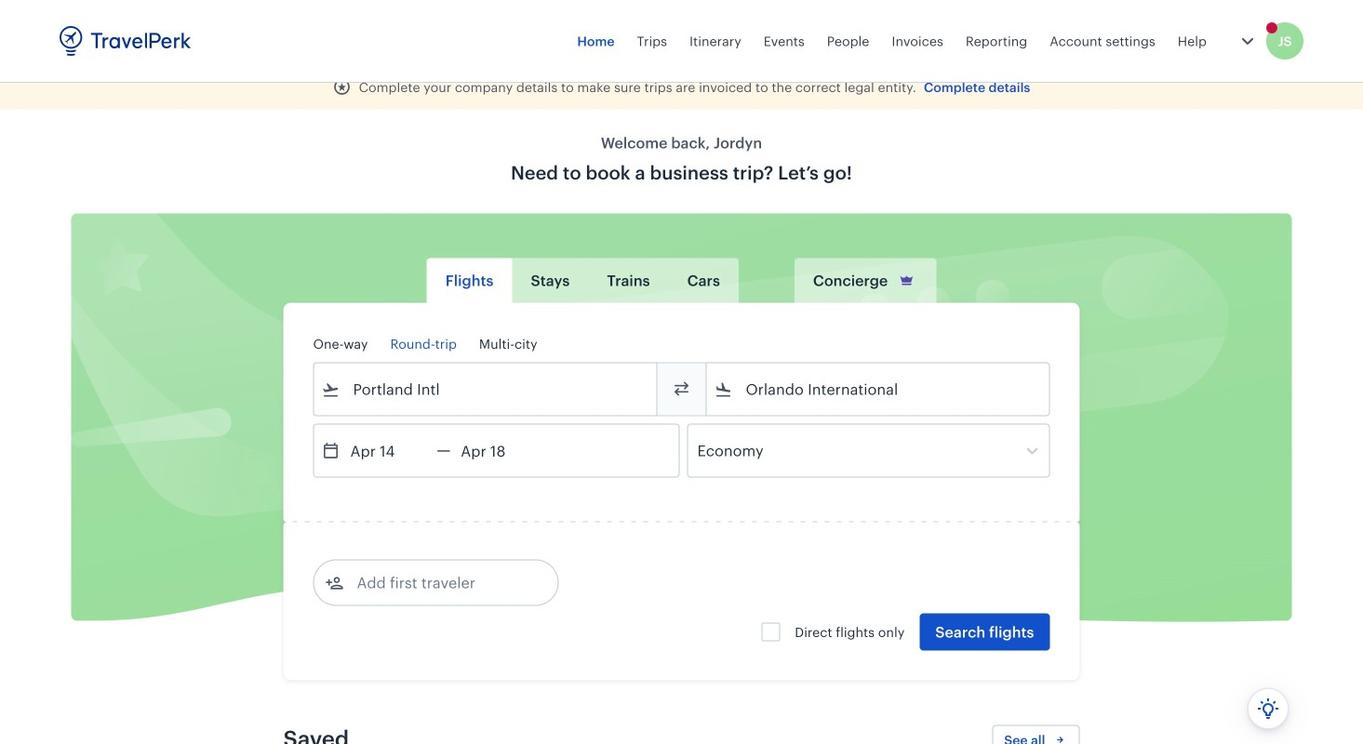 Task type: describe. For each thing, give the bounding box(es) containing it.
Depart text field
[[340, 425, 437, 477]]

To search field
[[733, 375, 1025, 404]]

Return text field
[[451, 425, 547, 477]]



Task type: vqa. For each thing, say whether or not it's contained in the screenshot.
Tooltip
no



Task type: locate. For each thing, give the bounding box(es) containing it.
Add first traveler search field
[[344, 568, 537, 598]]

From search field
[[340, 375, 632, 404]]



